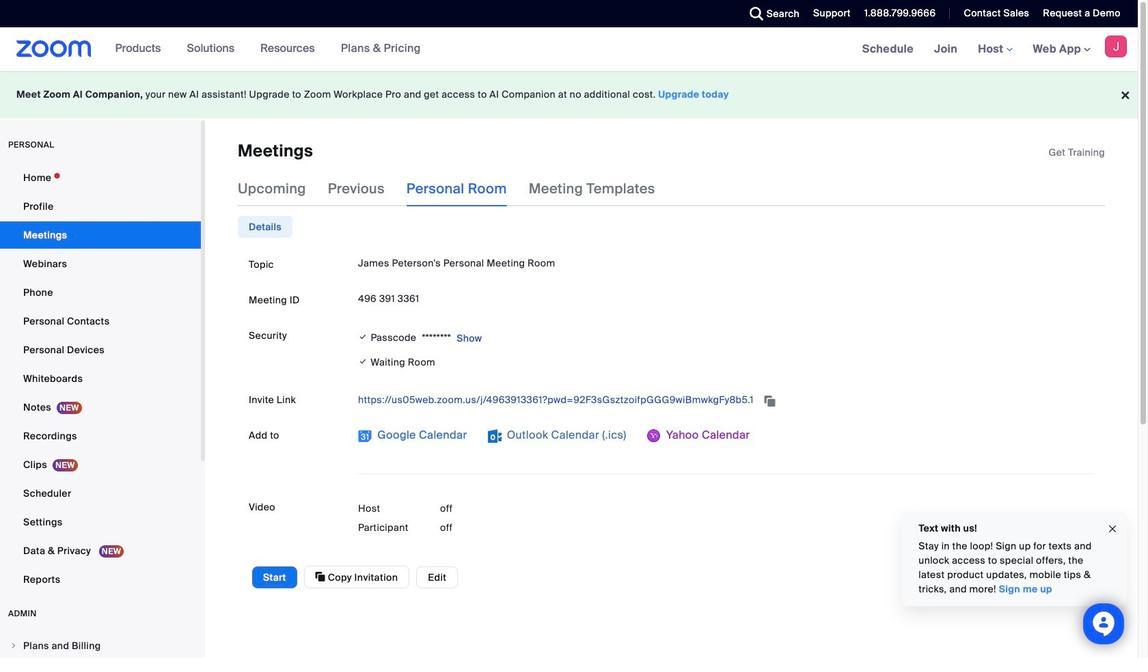 Task type: locate. For each thing, give the bounding box(es) containing it.
tab list
[[238, 216, 293, 238]]

tab
[[238, 216, 293, 238]]

banner
[[0, 27, 1138, 72]]

footer
[[0, 71, 1138, 118]]

personal menu menu
[[0, 164, 201, 595]]

checked image
[[358, 355, 368, 369]]

menu item
[[0, 633, 201, 658]]

meetings navigation
[[852, 27, 1138, 72]]

application
[[1049, 146, 1106, 159]]

right image
[[10, 642, 18, 650]]

add to yahoo calendar image
[[647, 430, 661, 443]]



Task type: describe. For each thing, give the bounding box(es) containing it.
checked image
[[358, 330, 368, 344]]

close image
[[1108, 521, 1119, 537]]

product information navigation
[[105, 27, 431, 71]]

zoom logo image
[[16, 40, 91, 57]]

add to outlook calendar (.ics) image
[[488, 430, 502, 443]]

add to google calendar image
[[358, 430, 372, 443]]

copy image
[[316, 571, 325, 584]]

tabs of meeting tab list
[[238, 171, 677, 207]]

profile picture image
[[1106, 36, 1128, 57]]

copy url image
[[763, 396, 777, 406]]



Task type: vqa. For each thing, say whether or not it's contained in the screenshot.
add 'icon'
no



